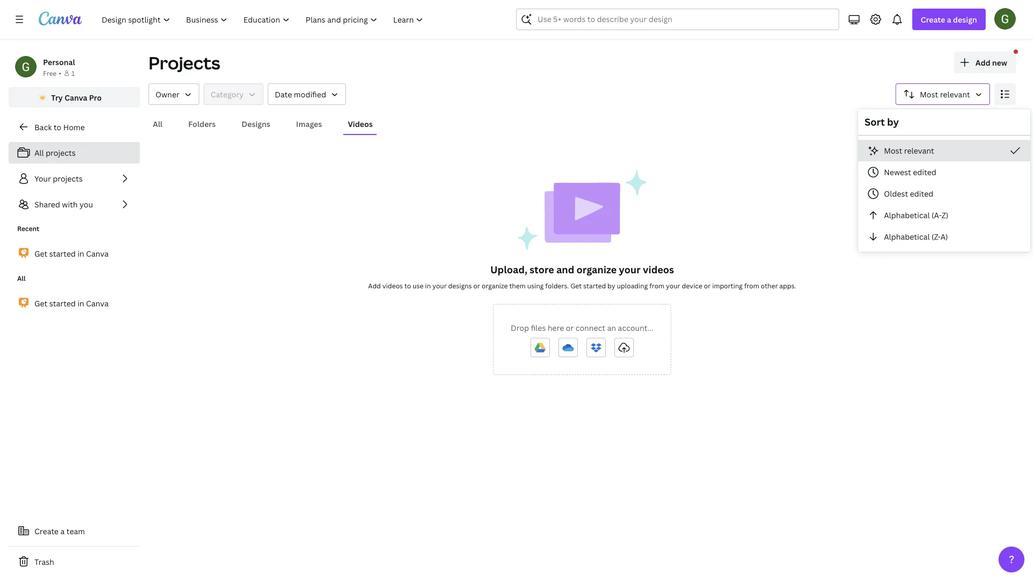 Task type: describe. For each thing, give the bounding box(es) containing it.
your projects link
[[9, 168, 140, 189]]

projects for all projects
[[46, 148, 76, 158]]

1 vertical spatial organize
[[482, 281, 508, 290]]

z)
[[942, 210, 949, 220]]

canva for second get started in canva link from the top
[[86, 298, 109, 309]]

your projects
[[34, 174, 83, 184]]

all for all button
[[153, 119, 163, 129]]

videos button
[[344, 114, 377, 134]]

your
[[34, 174, 51, 184]]

2 horizontal spatial your
[[666, 281, 680, 290]]

1 from from the left
[[650, 281, 665, 290]]

all for all projects
[[34, 148, 44, 158]]

get started in canva for second get started in canva link from the top
[[34, 298, 109, 309]]

shared with you
[[34, 199, 93, 210]]

images
[[296, 119, 322, 129]]

designs button
[[237, 114, 275, 134]]

add new button
[[954, 52, 1016, 73]]

home
[[63, 122, 85, 132]]

add new
[[976, 57, 1007, 68]]

0 horizontal spatial or
[[474, 281, 480, 290]]

edited for oldest edited
[[910, 189, 934, 199]]

using
[[527, 281, 544, 290]]

Category button
[[204, 83, 264, 105]]

oldest edited button
[[858, 183, 1031, 205]]

Date modified button
[[268, 83, 346, 105]]

free •
[[43, 69, 61, 77]]

owner
[[156, 89, 179, 99]]

designs
[[448, 281, 472, 290]]

(a-
[[932, 210, 942, 220]]

list containing all projects
[[9, 142, 140, 215]]

projects for your projects
[[53, 174, 83, 184]]

all projects
[[34, 148, 76, 158]]

started inside upload, store and organize your videos add videos to use in your designs or organize them using folders. get started by uploading from your device or importing from other apps.
[[583, 281, 606, 290]]

back to home
[[34, 122, 85, 132]]

alphabetical (z-a) button
[[858, 226, 1031, 248]]

0 vertical spatial most relevant
[[920, 89, 970, 99]]

get for second get started in canva link from the top
[[34, 298, 47, 309]]

try
[[51, 92, 63, 103]]

sort by list box
[[858, 140, 1031, 248]]

date modified
[[275, 89, 326, 99]]

an
[[607, 323, 616, 333]]

use
[[413, 281, 424, 290]]

sort by
[[865, 115, 899, 129]]

most inside option
[[884, 146, 903, 156]]

create for create a team
[[34, 526, 59, 536]]

0 horizontal spatial videos
[[383, 281, 403, 290]]

newest edited
[[884, 167, 937, 177]]

new
[[992, 57, 1007, 68]]

alphabetical (a-z)
[[884, 210, 949, 220]]

•
[[59, 69, 61, 77]]

oldest edited
[[884, 189, 934, 199]]

store
[[530, 263, 554, 276]]

most relevant inside option
[[884, 146, 934, 156]]

create a design button
[[912, 9, 986, 30]]

drop files here or connect an account...
[[511, 323, 654, 333]]

gary orlando image
[[995, 8, 1016, 29]]

newest
[[884, 167, 911, 177]]

create a team
[[34, 526, 85, 536]]

modified
[[294, 89, 326, 99]]

canva for 2nd get started in canva link from the bottom
[[86, 249, 109, 259]]

alphabetical (z-a)
[[884, 232, 948, 242]]

2 vertical spatial started
[[49, 298, 76, 309]]

1 horizontal spatial most
[[920, 89, 938, 99]]

most relevant option
[[858, 140, 1031, 161]]

most relevant button
[[858, 140, 1031, 161]]

alphabetical (a-z) option
[[858, 205, 1031, 226]]

videos
[[348, 119, 373, 129]]

0 horizontal spatial all
[[17, 274, 26, 283]]

free
[[43, 69, 57, 77]]

oldest edited option
[[858, 183, 1031, 205]]

back to home link
[[9, 116, 140, 138]]

all button
[[149, 114, 167, 134]]

try canva pro
[[51, 92, 102, 103]]

add inside upload, store and organize your videos add videos to use in your designs or organize them using folders. get started by uploading from your device or importing from other apps.
[[368, 281, 381, 290]]

alphabetical (a-z) button
[[858, 205, 1031, 226]]

files
[[531, 323, 546, 333]]



Task type: vqa. For each thing, say whether or not it's contained in the screenshot.
Download
no



Task type: locate. For each thing, give the bounding box(es) containing it.
your
[[619, 263, 641, 276], [433, 281, 447, 290], [666, 281, 680, 290]]

0 vertical spatial in
[[78, 249, 84, 259]]

designs
[[242, 119, 270, 129]]

all down owner
[[153, 119, 163, 129]]

1 vertical spatial videos
[[383, 281, 403, 290]]

videos left use
[[383, 281, 403, 290]]

newest edited button
[[858, 161, 1031, 183]]

1 vertical spatial edited
[[910, 189, 934, 199]]

in inside upload, store and organize your videos add videos to use in your designs or organize them using folders. get started by uploading from your device or importing from other apps.
[[425, 281, 431, 290]]

you
[[80, 199, 93, 210]]

2 horizontal spatial all
[[153, 119, 163, 129]]

0 vertical spatial by
[[887, 115, 899, 129]]

projects
[[149, 51, 220, 75]]

most relevant down add new dropdown button
[[920, 89, 970, 99]]

alphabetical inside button
[[884, 232, 930, 242]]

create a team button
[[9, 520, 140, 542]]

1 horizontal spatial create
[[921, 14, 945, 24]]

most relevant up newest edited on the right of page
[[884, 146, 934, 156]]

get
[[34, 249, 47, 259], [571, 281, 582, 290], [34, 298, 47, 309]]

0 vertical spatial edited
[[913, 167, 937, 177]]

0 vertical spatial get started in canva link
[[9, 242, 140, 265]]

alphabetical (z-a) option
[[858, 226, 1031, 248]]

connect
[[576, 323, 605, 333]]

Owner button
[[149, 83, 199, 105]]

organize right and
[[577, 263, 617, 276]]

from left other
[[744, 281, 759, 290]]

create a design
[[921, 14, 977, 24]]

alphabetical for alphabetical (a-z)
[[884, 210, 930, 220]]

device
[[682, 281, 703, 290]]

your left designs
[[433, 281, 447, 290]]

1 vertical spatial projects
[[53, 174, 83, 184]]

them
[[509, 281, 526, 290]]

0 vertical spatial to
[[54, 122, 61, 132]]

account...
[[618, 323, 654, 333]]

alphabetical inside button
[[884, 210, 930, 220]]

recent
[[17, 224, 39, 233]]

add left new at the top
[[976, 57, 991, 68]]

1 vertical spatial get
[[571, 281, 582, 290]]

by
[[887, 115, 899, 129], [608, 281, 615, 290]]

1 vertical spatial started
[[583, 281, 606, 290]]

2 get started in canva from the top
[[34, 298, 109, 309]]

1 vertical spatial by
[[608, 281, 615, 290]]

edited inside button
[[913, 167, 937, 177]]

shared
[[34, 199, 60, 210]]

1 horizontal spatial all
[[34, 148, 44, 158]]

date
[[275, 89, 292, 99]]

edited inside button
[[910, 189, 934, 199]]

or right device
[[704, 281, 711, 290]]

all
[[153, 119, 163, 129], [34, 148, 44, 158], [17, 274, 26, 283]]

1 vertical spatial create
[[34, 526, 59, 536]]

your up the uploading
[[619, 263, 641, 276]]

(z-
[[932, 232, 941, 242]]

0 vertical spatial organize
[[577, 263, 617, 276]]

1
[[72, 69, 75, 77]]

alphabetical
[[884, 210, 930, 220], [884, 232, 930, 242]]

canva inside button
[[65, 92, 87, 103]]

add inside dropdown button
[[976, 57, 991, 68]]

1 vertical spatial get started in canva link
[[9, 292, 140, 315]]

most relevant
[[920, 89, 970, 99], [884, 146, 934, 156]]

edited up alphabetical (a-z)
[[910, 189, 934, 199]]

pro
[[89, 92, 102, 103]]

1 vertical spatial a
[[60, 526, 65, 536]]

0 vertical spatial add
[[976, 57, 991, 68]]

all down recent on the top of the page
[[17, 274, 26, 283]]

1 horizontal spatial or
[[566, 323, 574, 333]]

1 vertical spatial most
[[884, 146, 903, 156]]

0 horizontal spatial by
[[608, 281, 615, 290]]

0 vertical spatial create
[[921, 14, 945, 24]]

importing
[[712, 281, 743, 290]]

2 from from the left
[[744, 281, 759, 290]]

get started in canva
[[34, 249, 109, 259], [34, 298, 109, 309]]

2 vertical spatial canva
[[86, 298, 109, 309]]

get started in canva link
[[9, 242, 140, 265], [9, 292, 140, 315]]

alphabetical down alphabetical (a-z)
[[884, 232, 930, 242]]

create left design
[[921, 14, 945, 24]]

by left the uploading
[[608, 281, 615, 290]]

1 get started in canva link from the top
[[9, 242, 140, 265]]

1 horizontal spatial videos
[[643, 263, 674, 276]]

2 vertical spatial all
[[17, 274, 26, 283]]

upload, store and organize your videos add videos to use in your designs or organize them using folders. get started by uploading from your device or importing from other apps.
[[368, 263, 796, 290]]

0 vertical spatial alphabetical
[[884, 210, 930, 220]]

1 horizontal spatial organize
[[577, 263, 617, 276]]

projects
[[46, 148, 76, 158], [53, 174, 83, 184]]

0 vertical spatial most
[[920, 89, 938, 99]]

get for 2nd get started in canva link from the bottom
[[34, 249, 47, 259]]

1 horizontal spatial to
[[405, 281, 411, 290]]

trash link
[[9, 551, 140, 573]]

2 get started in canva link from the top
[[9, 292, 140, 315]]

by right sort
[[887, 115, 899, 129]]

category
[[211, 89, 244, 99]]

1 vertical spatial to
[[405, 281, 411, 290]]

2 horizontal spatial or
[[704, 281, 711, 290]]

or right designs
[[474, 281, 480, 290]]

0 vertical spatial projects
[[46, 148, 76, 158]]

projects right your
[[53, 174, 83, 184]]

add left use
[[368, 281, 381, 290]]

1 vertical spatial in
[[425, 281, 431, 290]]

1 horizontal spatial from
[[744, 281, 759, 290]]

to inside upload, store and organize your videos add videos to use in your designs or organize them using folders. get started by uploading from your device or importing from other apps.
[[405, 281, 411, 290]]

edited up oldest edited
[[913, 167, 937, 177]]

0 horizontal spatial add
[[368, 281, 381, 290]]

1 vertical spatial relevant
[[904, 146, 934, 156]]

most
[[920, 89, 938, 99], [884, 146, 903, 156]]

a for design
[[947, 14, 951, 24]]

drop
[[511, 323, 529, 333]]

with
[[62, 199, 78, 210]]

0 vertical spatial canva
[[65, 92, 87, 103]]

1 vertical spatial add
[[368, 281, 381, 290]]

2 vertical spatial in
[[78, 298, 84, 309]]

1 vertical spatial canva
[[86, 249, 109, 259]]

create inside dropdown button
[[921, 14, 945, 24]]

1 horizontal spatial your
[[619, 263, 641, 276]]

from right the uploading
[[650, 281, 665, 290]]

1 vertical spatial get started in canva
[[34, 298, 109, 309]]

to inside back to home link
[[54, 122, 61, 132]]

2 alphabetical from the top
[[884, 232, 930, 242]]

apps.
[[780, 281, 796, 290]]

shared with you link
[[9, 194, 140, 215]]

alphabetical down oldest edited
[[884, 210, 930, 220]]

oldest
[[884, 189, 908, 199]]

list
[[9, 142, 140, 215]]

1 vertical spatial most relevant
[[884, 146, 934, 156]]

folders button
[[184, 114, 220, 134]]

a left team
[[60, 526, 65, 536]]

0 horizontal spatial organize
[[482, 281, 508, 290]]

sort
[[865, 115, 885, 129]]

1 vertical spatial alphabetical
[[884, 232, 930, 242]]

design
[[953, 14, 977, 24]]

personal
[[43, 57, 75, 67]]

Search search field
[[538, 9, 818, 30]]

other
[[761, 281, 778, 290]]

relevant up newest edited on the right of page
[[904, 146, 934, 156]]

0 horizontal spatial from
[[650, 281, 665, 290]]

1 vertical spatial all
[[34, 148, 44, 158]]

to
[[54, 122, 61, 132], [405, 281, 411, 290]]

started
[[49, 249, 76, 259], [583, 281, 606, 290], [49, 298, 76, 309]]

2 vertical spatial get
[[34, 298, 47, 309]]

0 vertical spatial relevant
[[940, 89, 970, 99]]

1 horizontal spatial a
[[947, 14, 951, 24]]

in
[[78, 249, 84, 259], [425, 281, 431, 290], [78, 298, 84, 309]]

0 horizontal spatial most
[[884, 146, 903, 156]]

create for create a design
[[921, 14, 945, 24]]

0 horizontal spatial to
[[54, 122, 61, 132]]

all projects link
[[9, 142, 140, 164]]

all up your
[[34, 148, 44, 158]]

0 horizontal spatial your
[[433, 281, 447, 290]]

0 horizontal spatial relevant
[[904, 146, 934, 156]]

1 get started in canva from the top
[[34, 249, 109, 259]]

alphabetical for alphabetical (z-a)
[[884, 232, 930, 242]]

a)
[[941, 232, 948, 242]]

upload,
[[490, 263, 527, 276]]

create left team
[[34, 526, 59, 536]]

a inside button
[[60, 526, 65, 536]]

0 vertical spatial get
[[34, 249, 47, 259]]

projects down back to home
[[46, 148, 76, 158]]

organize down the upload,
[[482, 281, 508, 290]]

create
[[921, 14, 945, 24], [34, 526, 59, 536]]

a inside dropdown button
[[947, 14, 951, 24]]

a for team
[[60, 526, 65, 536]]

None search field
[[516, 9, 839, 30]]

get started in canva for 2nd get started in canva link from the bottom
[[34, 249, 109, 259]]

your left device
[[666, 281, 680, 290]]

and
[[557, 263, 574, 276]]

get inside upload, store and organize your videos add videos to use in your designs or organize them using folders. get started by uploading from your device or importing from other apps.
[[571, 281, 582, 290]]

relevant down add new dropdown button
[[940, 89, 970, 99]]

0 vertical spatial videos
[[643, 263, 674, 276]]

top level navigation element
[[95, 9, 432, 30]]

0 vertical spatial a
[[947, 14, 951, 24]]

folders
[[188, 119, 216, 129]]

relevant
[[940, 89, 970, 99], [904, 146, 934, 156]]

folders.
[[545, 281, 569, 290]]

edited for newest edited
[[913, 167, 937, 177]]

videos up the uploading
[[643, 263, 674, 276]]

by inside upload, store and organize your videos add videos to use in your designs or organize them using folders. get started by uploading from your device or importing from other apps.
[[608, 281, 615, 290]]

0 vertical spatial all
[[153, 119, 163, 129]]

add
[[976, 57, 991, 68], [368, 281, 381, 290]]

trash
[[34, 557, 54, 567]]

1 horizontal spatial add
[[976, 57, 991, 68]]

0 vertical spatial get started in canva
[[34, 249, 109, 259]]

1 horizontal spatial relevant
[[940, 89, 970, 99]]

uploading
[[617, 281, 648, 290]]

images button
[[292, 114, 326, 134]]

all inside button
[[153, 119, 163, 129]]

back
[[34, 122, 52, 132]]

or
[[474, 281, 480, 290], [704, 281, 711, 290], [566, 323, 574, 333]]

here
[[548, 323, 564, 333]]

0 horizontal spatial create
[[34, 526, 59, 536]]

edited
[[913, 167, 937, 177], [910, 189, 934, 199]]

canva
[[65, 92, 87, 103], [86, 249, 109, 259], [86, 298, 109, 309]]

Sort by button
[[896, 83, 990, 105]]

to right back
[[54, 122, 61, 132]]

or right here
[[566, 323, 574, 333]]

team
[[66, 526, 85, 536]]

1 horizontal spatial by
[[887, 115, 899, 129]]

newest edited option
[[858, 161, 1031, 183]]

to left use
[[405, 281, 411, 290]]

0 vertical spatial started
[[49, 249, 76, 259]]

0 horizontal spatial a
[[60, 526, 65, 536]]

organize
[[577, 263, 617, 276], [482, 281, 508, 290]]

relevant inside option
[[904, 146, 934, 156]]

create inside button
[[34, 526, 59, 536]]

try canva pro button
[[9, 87, 140, 108]]

a
[[947, 14, 951, 24], [60, 526, 65, 536]]

1 alphabetical from the top
[[884, 210, 930, 220]]

a left design
[[947, 14, 951, 24]]



